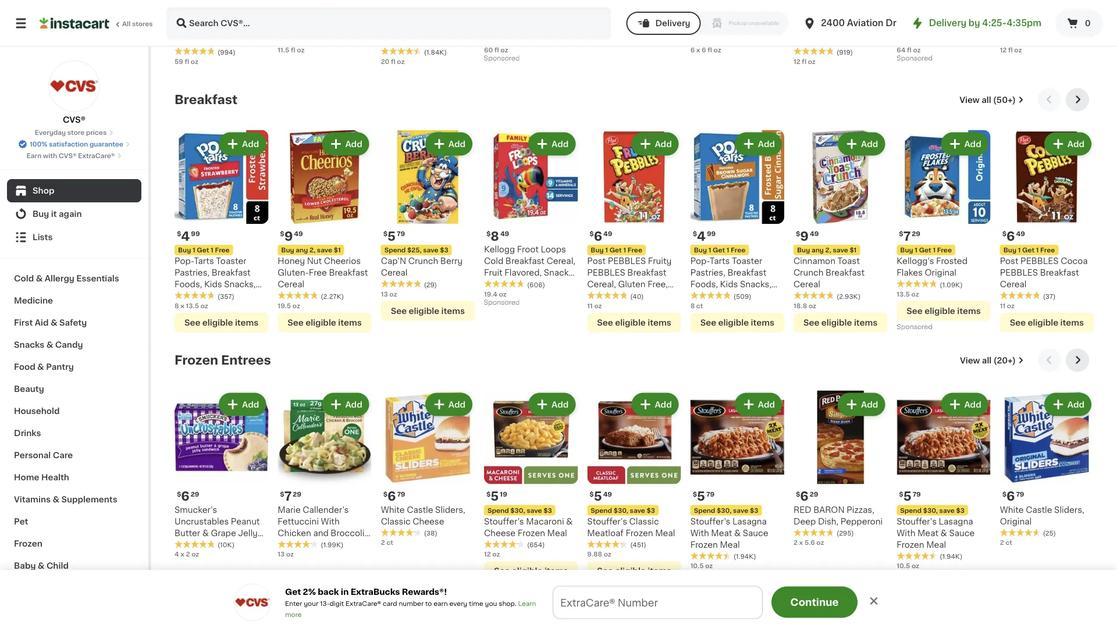 Task type: describe. For each thing, give the bounding box(es) containing it.
sugar
[[752, 293, 776, 301]]

buy 1 get 1 free for post pebbles cocoa pebbles breakfast cereal
[[1004, 247, 1056, 254]]

drinks
[[14, 430, 41, 438]]

stouffer's for "see eligible items" button corresponding to stouffer's lasagna with meat & sauce frozen meal
[[691, 518, 731, 526]]

household
[[14, 408, 60, 416]]

health
[[41, 474, 69, 482]]

buy 1 get 1 free for post pebbles fruity pebbles breakfast cereal, gluten free, kids snacks, small cereal box
[[591, 247, 643, 254]]

earn with cvs® extracare® link
[[27, 151, 122, 161]]

personal care
[[14, 452, 73, 460]]

juice inside simply orange 100% pure squeezed pulp free pasteurized orange juice
[[207, 48, 230, 56]]

qualify.
[[709, 599, 746, 609]]

w/
[[452, 25, 463, 33]]

4:35pm
[[1007, 19, 1042, 27]]

more
[[769, 601, 786, 608]]

4 1 from the left
[[624, 247, 627, 254]]

castle for original
[[1027, 507, 1053, 515]]

(1.99k)
[[321, 543, 344, 549]]

toaster for pop-tarts toaster pastries, breakfast foods, kids snacks, frosted brown sugar cinnamon
[[732, 258, 763, 266]]

cereal inside the post pebbles cocoa pebbles breakfast cereal
[[1001, 281, 1027, 289]]

fruit inside kellogg froot loops cold breakfast cereal, fruit flavored, snacks with vitamin c, original
[[484, 269, 503, 277]]

baby & child link
[[7, 555, 141, 578]]

eligible for kellogg's frosted flakes original
[[925, 307, 956, 316]]

3 1 from the left
[[606, 247, 608, 254]]

0 horizontal spatial 12 fl oz
[[794, 58, 816, 65]]

simply lemonade, all natural non-gmo
[[278, 13, 366, 33]]

2 10.5 oz from the left
[[897, 564, 920, 570]]

buy for pop-tarts toaster pastries, breakfast foods, kids snacks, frosted strawberry
[[178, 247, 191, 254]]

1 vertical spatial 12
[[794, 58, 801, 65]]

personal care link
[[7, 445, 141, 467]]

everyday store prices
[[35, 130, 107, 136]]

lemonade,
[[308, 13, 354, 21]]

simply orange 100% pure squeezed pulp free pasteurized orange juice
[[175, 13, 259, 56]]

eligible for cap'n crunch berry cereal
[[409, 307, 440, 316]]

chicken
[[278, 530, 311, 538]]

(357)
[[218, 294, 235, 300]]

dole 100% pineapple juice
[[691, 13, 777, 33]]

5 for "see eligible items" button corresponding to stouffer's classic meatloaf frozen meal
[[594, 491, 602, 503]]

Search field
[[168, 8, 610, 38]]

it
[[51, 210, 57, 218]]

fl right 64
[[908, 47, 912, 53]]

$ 6 79 for white castle sliders, original
[[1003, 491, 1025, 503]]

view for 7
[[960, 96, 980, 104]]

1 1 from the left
[[193, 247, 195, 254]]

meal inside marie callender's fettuccini with chicken and broccoli, frozen meal
[[308, 542, 327, 550]]

eligible for cinnamon toast crunch breakfast cereal
[[822, 319, 853, 327]]

2 1 from the left
[[211, 247, 214, 254]]

personal
[[14, 452, 51, 460]]

lists
[[33, 233, 53, 242]]

breakfast inside the post pebbles cocoa pebbles breakfast cereal
[[1041, 269, 1080, 277]]

any for honey
[[296, 247, 308, 254]]

see for post pebbles fruity pebbles breakfast cereal, gluten free, kids snacks, small cereal box
[[598, 319, 614, 327]]

(25)
[[1044, 531, 1057, 538]]

smucker's uncrustables peanut butter & grape jelly sandwich
[[175, 507, 260, 550]]

simply for pure
[[175, 13, 203, 21]]

49 inside $ 8 49
[[501, 231, 510, 237]]

59
[[175, 58, 183, 65]]

see eligible items for pop-tarts toaster pastries, breakfast foods, kids snacks, frosted strawberry
[[185, 319, 259, 327]]

13-
[[320, 601, 330, 608]]

$3 for "see eligible items" button corresponding to stouffer's lasagna with meat & sauce frozen meal
[[750, 508, 759, 515]]

(919)
[[837, 49, 854, 56]]

free
[[477, 599, 498, 609]]

drink inside minute maid apple juice with vitamin c, fruit juice drink
[[839, 36, 861, 44]]

29 for marie
[[293, 492, 302, 498]]

1 horizontal spatial $ 5 79
[[693, 491, 715, 503]]

crunch inside cap'n crunch berry cereal
[[409, 258, 439, 266]]

cranberry inside the ocean spray diet cranberry juice
[[897, 25, 939, 33]]

see eligible items for post pebbles cocoa pebbles breakfast cereal
[[1011, 319, 1085, 327]]

$ 9 49 for cinnamon
[[797, 230, 819, 243]]

2 sauce from the left
[[950, 530, 975, 538]]

buy it again
[[33, 210, 82, 218]]

2 (1.94k) from the left
[[941, 554, 963, 561]]

frosted inside kellogg's frosted flakes original
[[937, 258, 968, 266]]

peanut
[[231, 518, 260, 526]]

with inside 'link'
[[43, 153, 57, 159]]

$1 for toast
[[850, 247, 857, 254]]

59 fl oz
[[175, 58, 198, 65]]

household link
[[7, 401, 141, 423]]

honey nut cheerios gluten-free breakfast cereal
[[278, 258, 368, 289]]

with inside minute maid apple juice with vitamin c, fruit juice drink
[[819, 25, 837, 33]]

fl down service type group
[[708, 47, 713, 53]]

get for post pebbles fruity pebbles breakfast cereal, gluten free, kids snacks, small cereal box
[[610, 247, 622, 254]]

(2.27k)
[[321, 294, 344, 300]]

100% inside simply orange 100% pure squeezed pulp free pasteurized orange juice
[[237, 13, 259, 21]]

99 for pop-tarts toaster pastries, breakfast foods, kids snacks, frosted brown sugar cinnamon
[[707, 231, 716, 237]]

see eligible items button for stouffer's classic meatloaf frozen meal
[[588, 562, 682, 582]]

2 down sandwich
[[186, 552, 190, 559]]

callender's
[[303, 507, 349, 515]]

2 10.5 from the left
[[897, 564, 911, 570]]

4 spend $30, save $3 from the left
[[901, 508, 965, 515]]

4 $30, from the left
[[924, 508, 939, 515]]

strawberry
[[208, 292, 253, 301]]

0 button
[[1056, 9, 1104, 37]]

frosted for pop-tarts toaster pastries, breakfast foods, kids snacks, frosted brown sugar cinnamon
[[691, 293, 722, 301]]

simply for natural
[[278, 13, 306, 21]]

frozen link
[[7, 533, 141, 555]]

4 for pop-tarts toaster pastries, breakfast foods, kids snacks, frosted strawberry
[[181, 230, 190, 243]]

7 for marie
[[285, 491, 292, 503]]

any for cinnamon
[[812, 247, 824, 254]]

fl right the 11.5
[[291, 47, 296, 53]]

everyday
[[35, 130, 66, 136]]

see eligible items button for kellogg's frosted flakes original
[[897, 302, 991, 321]]

pop- for pop-tarts toaster pastries, breakfast foods, kids snacks, frosted strawberry
[[175, 258, 194, 266]]

see for pop-tarts toaster pastries, breakfast foods, kids snacks, frosted brown sugar cinnamon
[[701, 319, 717, 327]]

eligible for post pebbles cocoa pebbles breakfast cereal
[[1029, 319, 1059, 327]]

fl down 4:35pm
[[1009, 47, 1014, 53]]

post for post pebbles cocoa pebbles breakfast cereal
[[1001, 258, 1019, 266]]

crunch inside 'cinnamon toast crunch breakfast cereal'
[[794, 269, 824, 277]]

see eligible items button for cap'n crunch berry cereal
[[381, 302, 475, 321]]

0 horizontal spatial 13.5
[[186, 303, 199, 309]]

c, inside minute maid apple juice with vitamin c, fruit juice drink
[[872, 25, 881, 33]]

foods, for brown
[[691, 281, 719, 289]]

0
[[1086, 19, 1092, 27]]

with inside kellogg froot loops cold breakfast cereal, fruit flavored, snacks with vitamin c, original
[[484, 281, 502, 289]]

see eligible items for stouffer's classic meatloaf frozen meal
[[598, 568, 672, 576]]

1 horizontal spatial 8
[[491, 230, 500, 243]]

buy for pop-tarts toaster pastries, breakfast foods, kids snacks, frosted brown sugar cinnamon
[[694, 247, 707, 254]]

cold & allergy essentials link
[[7, 268, 141, 290]]

meal inside the stouffer's macaroni & cheese frozen meal
[[548, 530, 568, 538]]

see eligible items button for post pebbles fruity pebbles breakfast cereal, gluten free, kids snacks, small cereal box
[[588, 313, 682, 333]]

x for pop-tarts toaster pastries, breakfast foods, kids snacks, frosted strawberry
[[181, 303, 184, 309]]

3 $30, from the left
[[717, 508, 732, 515]]

$ 5 49
[[590, 491, 613, 503]]

next
[[560, 599, 584, 609]]

snacks, inside post pebbles fruity pebbles breakfast cereal, gluten free, kids snacks, small cereal box
[[608, 293, 639, 301]]

buy left 'it'
[[33, 210, 49, 218]]

$ 6 49 for post pebbles cocoa pebbles breakfast cereal
[[1003, 230, 1026, 243]]

stouffer's classic meatloaf frozen meal
[[588, 518, 676, 538]]

8 ct
[[691, 303, 704, 309]]

aid
[[35, 319, 49, 327]]

49 for stouffer's classic meatloaf frozen meal
[[604, 492, 613, 498]]

sponsored badge image down "60 fl oz"
[[484, 56, 520, 62]]

2 meat from the left
[[918, 530, 939, 538]]

continue button
[[772, 587, 858, 619]]

extracare® inside 'link'
[[78, 153, 115, 159]]

0 vertical spatial cvs®
[[63, 116, 86, 124]]

20 fl oz
[[381, 58, 405, 65]]

minute maid lemonade made w/ real lemons
[[381, 13, 463, 44]]

orange inside minute maid orange juice drink
[[1054, 13, 1084, 21]]

1 horizontal spatial cvs® logo image
[[234, 585, 271, 622]]

cap'n
[[381, 258, 407, 266]]

2400 aviation dr button
[[803, 7, 897, 40]]

food & pantry
[[14, 363, 74, 371]]

19.4 oz
[[484, 291, 507, 298]]

1 (1.94k) from the left
[[734, 554, 757, 561]]

sliders, for white castle sliders, original
[[1055, 507, 1085, 515]]

juice inside minute maid orange juice drink
[[1001, 25, 1023, 33]]

stouffer's for "see eligible items" button for stouffer's macaroni & cheese frozen meal
[[484, 518, 524, 526]]

1 vertical spatial extracare®
[[346, 601, 381, 608]]

squeezed
[[195, 25, 236, 33]]

ocean for ocean spray 100% juice, cranberry
[[484, 13, 512, 21]]

first aid & safety
[[14, 319, 87, 327]]

cereal inside 'cinnamon toast crunch breakfast cereal'
[[794, 281, 821, 289]]

13 oz for 7
[[278, 552, 294, 559]]

cereal inside cap'n crunch berry cereal
[[381, 269, 408, 277]]

care
[[53, 452, 73, 460]]

juice inside the ocean spray diet cranberry juice
[[941, 25, 963, 33]]

49 for post pebbles cocoa pebbles breakfast cereal
[[1017, 231, 1026, 237]]

see eligible items for stouffer's macaroni & cheese frozen meal
[[494, 568, 569, 576]]

safety
[[59, 319, 87, 327]]

first
[[14, 319, 33, 327]]

gluten
[[619, 281, 646, 289]]

cereal, for buy 1 get 1 free
[[588, 281, 617, 289]]

vitamin inside kellogg froot loops cold breakfast cereal, fruit flavored, snacks with vitamin c, original
[[504, 281, 535, 289]]

sponsored badge image down 19.4 oz
[[484, 300, 520, 307]]

see for honey nut cheerios gluten-free breakfast cereal
[[288, 319, 304, 327]]

free inside simply orange 100% pure squeezed pulp free pasteurized orange juice
[[175, 36, 193, 44]]

continue
[[791, 598, 839, 608]]

deep
[[794, 518, 817, 526]]

10 1 from the left
[[1037, 247, 1040, 254]]

vitamins
[[14, 496, 51, 504]]

pineapple
[[736, 13, 777, 21]]

get for pop-tarts toaster pastries, breakfast foods, kids snacks, frosted strawberry
[[197, 247, 209, 254]]

kellogg
[[484, 246, 515, 254]]

home health
[[14, 474, 69, 482]]

brown
[[724, 293, 750, 301]]

see for cinnamon toast crunch breakfast cereal
[[804, 319, 820, 327]]

buy 1 get 1 free for pop-tarts toaster pastries, breakfast foods, kids snacks, frosted strawberry
[[178, 247, 230, 254]]

cold & allergy essentials
[[14, 275, 119, 283]]

shop link
[[7, 179, 141, 203]]

7 1 from the left
[[916, 247, 918, 254]]

allergy
[[45, 275, 74, 283]]

minute for minute maid orange juice drink
[[1001, 13, 1029, 21]]

fl right the 20 on the top left of page
[[391, 58, 396, 65]]

add button inside the product group
[[530, 134, 575, 155]]

breakfast inside honey nut cheerios gluten-free breakfast cereal
[[329, 269, 368, 277]]

free for kellogg's frosted flakes original
[[938, 247, 953, 254]]

100% inside ocean spray 100% juice, cranberry
[[540, 13, 562, 21]]

items for kellogg's frosted flakes original
[[958, 307, 982, 316]]

$ inside $ 8 49
[[487, 231, 491, 237]]

card
[[383, 601, 397, 608]]

49 for honey nut cheerios gluten-free breakfast cereal
[[294, 231, 303, 237]]

vitamin inside minute maid apple juice with vitamin c, fruit juice drink
[[840, 25, 870, 33]]

classic inside white castle sliders, classic cheese
[[381, 518, 411, 526]]

2 lasagna from the left
[[940, 518, 974, 526]]

1 sauce from the left
[[743, 530, 769, 538]]

cranberry inside ocean spray 100% juice, cranberry
[[511, 25, 552, 33]]

ct for white castle sliders, classic cheese
[[387, 540, 394, 547]]

add inside treatment tracker modal dialog
[[638, 599, 658, 609]]

100% satisfaction guarantee
[[30, 141, 123, 148]]

ExtraCare® Number text field
[[554, 587, 763, 619]]

•
[[632, 600, 635, 609]]

cinnamon inside 'cinnamon toast crunch breakfast cereal'
[[794, 258, 836, 266]]

orange up 59 fl oz
[[175, 48, 205, 56]]

number
[[399, 601, 424, 608]]

free,
[[648, 281, 668, 289]]

breakfast inside kellogg froot loops cold breakfast cereal, fruit flavored, snacks with vitamin c, original
[[506, 258, 545, 266]]

non-
[[310, 25, 330, 33]]

spend for "see eligible items" button related to cap'n crunch berry cereal
[[385, 247, 406, 254]]

see eligible items button for pop-tarts toaster pastries, breakfast foods, kids snacks, frosted brown sugar cinnamon
[[691, 313, 785, 333]]

flavored,
[[505, 269, 542, 277]]

$ inside $ 5 49
[[590, 492, 594, 498]]

kids for brown
[[721, 281, 739, 289]]

1 $30, from the left
[[511, 508, 526, 515]]

see eligible items button for pop-tarts toaster pastries, breakfast foods, kids snacks, frosted strawberry
[[175, 313, 269, 333]]

$3 for "see eligible items" button for stouffer's macaroni & cheese frozen meal
[[544, 508, 552, 515]]

buy for honey nut cheerios gluten-free breakfast cereal
[[281, 247, 294, 254]]

11 for post pebbles fruity pebbles breakfast cereal, gluten free, kids snacks, small cereal box
[[588, 303, 593, 309]]

cereal inside honey nut cheerios gluten-free breakfast cereal
[[278, 281, 305, 289]]

fl right 59
[[185, 58, 189, 65]]

essentials
[[76, 275, 119, 283]]

items for cinnamon toast crunch breakfast cereal
[[855, 319, 878, 327]]

product group containing 8
[[484, 130, 578, 310]]

kellogg froot loops cold breakfast cereal, fruit flavored, snacks with vitamin c, original
[[484, 246, 576, 301]]

earn
[[27, 153, 41, 159]]

2 horizontal spatial $ 5 79
[[900, 491, 922, 503]]

lemons
[[401, 36, 434, 44]]

supplements
[[61, 496, 117, 504]]

29 for buy
[[913, 231, 921, 237]]

frozen entrees
[[175, 355, 271, 367]]

close image
[[869, 596, 880, 608]]

spend $30, save $3 for "see eligible items" button corresponding to stouffer's lasagna with meat & sauce frozen meal
[[694, 508, 759, 515]]

buy 1 get 1 free for kellogg's frosted flakes original
[[901, 247, 953, 254]]

frozen inside marie callender's fettuccini with chicken and broccoli, frozen meal
[[278, 542, 305, 550]]

service type group
[[627, 12, 789, 35]]

kellogg's frosted flakes original
[[897, 258, 968, 277]]

fruit inside button
[[621, 13, 640, 21]]

frozen inside the stouffer's macaroni & cheese frozen meal
[[518, 530, 546, 538]]

juice inside dole 100% pineapple juice
[[691, 25, 713, 33]]

pop- for pop-tarts toaster pastries, breakfast foods, kids snacks, frosted brown sugar cinnamon
[[691, 258, 710, 266]]

in
[[341, 588, 349, 597]]

12 for stouffer's macaroni & cheese frozen meal
[[484, 552, 491, 559]]

(509)
[[734, 294, 752, 300]]

(40)
[[631, 294, 644, 300]]

see eligible items for honey nut cheerios gluten-free breakfast cereal
[[288, 319, 362, 327]]

white for white castle sliders, original
[[1001, 507, 1025, 515]]

100% satisfaction guarantee button
[[18, 137, 130, 149]]



Task type: locate. For each thing, give the bounding box(es) containing it.
more
[[285, 612, 302, 618]]

0 vertical spatial all
[[982, 96, 992, 104]]

$1
[[850, 247, 857, 254], [334, 247, 341, 254]]

3 spend $30, save $3 from the left
[[694, 508, 759, 515]]

marie
[[278, 507, 301, 515]]

items for cap'n crunch berry cereal
[[442, 307, 465, 316]]

0 vertical spatial 13.5
[[897, 291, 911, 298]]

pizzas,
[[847, 507, 875, 515]]

& inside the stouffer's macaroni & cheese frozen meal
[[567, 518, 573, 526]]

1 horizontal spatial 13.5
[[897, 291, 911, 298]]

$ 6 29 up smucker's
[[177, 491, 199, 503]]

spray inside the ocean spray diet cranberry juice
[[927, 13, 950, 21]]

8 for pop-tarts toaster pastries, breakfast foods, kids snacks, frosted brown sugar cinnamon
[[691, 303, 695, 309]]

(2.93k)
[[837, 294, 861, 300]]

1 horizontal spatial classic
[[630, 518, 660, 526]]

1 vertical spatial snacks
[[14, 341, 44, 349]]

1 cranberry from the left
[[511, 25, 552, 33]]

& inside "link"
[[53, 496, 59, 504]]

1 horizontal spatial 4
[[181, 230, 190, 243]]

c, left dr
[[872, 25, 881, 33]]

castle inside white castle sliders, classic cheese
[[407, 507, 434, 515]]

13 down chicken
[[278, 552, 285, 559]]

all inside the simply lemonade, all natural non-gmo
[[356, 13, 366, 21]]

minute
[[794, 13, 823, 21], [381, 13, 410, 21], [1001, 13, 1029, 21]]

meal inside stouffer's classic meatloaf frozen meal
[[656, 530, 676, 538]]

free for pop-tarts toaster pastries, breakfast foods, kids snacks, frosted brown sugar cinnamon
[[731, 247, 746, 254]]

fl right 60
[[495, 47, 499, 53]]

2 for white castle sliders, classic cheese
[[381, 540, 385, 547]]

1 vertical spatial 7
[[285, 491, 292, 503]]

79
[[397, 231, 405, 237], [397, 492, 406, 498], [707, 492, 715, 498], [913, 492, 922, 498], [1017, 492, 1025, 498]]

13.5 down pop-tarts toaster pastries, breakfast foods, kids snacks, frosted strawberry
[[186, 303, 199, 309]]

fl down minute maid apple juice with vitamin c, fruit juice drink on the right top of page
[[803, 58, 807, 65]]

get up enter
[[285, 588, 301, 597]]

1 horizontal spatial 10.5 oz
[[897, 564, 920, 570]]

1 horizontal spatial delivery
[[930, 19, 967, 27]]

dish,
[[819, 518, 839, 526]]

19.5 oz
[[278, 303, 300, 309]]

item carousel region
[[175, 89, 1095, 340], [175, 349, 1095, 611]]

1 horizontal spatial ct
[[697, 303, 704, 309]]

2 buy any 2, save $1 from the left
[[281, 247, 341, 254]]

2 view from the top
[[961, 357, 981, 365]]

toaster for pop-tarts toaster pastries, breakfast foods, kids snacks, frosted strawberry
[[216, 258, 247, 266]]

spray up (485) at top left
[[514, 13, 537, 21]]

orange
[[205, 13, 235, 21], [1054, 13, 1084, 21], [175, 48, 205, 56]]

& inside "smucker's uncrustables peanut butter & grape jelly sandwich"
[[202, 530, 209, 538]]

$2.29 element
[[1001, 0, 1095, 11]]

items for post pebbles fruity pebbles breakfast cereal, gluten free, kids snacks, small cereal box
[[648, 319, 672, 327]]

arizona fruit punch
[[588, 13, 668, 21]]

original for buy 1 get 1 free
[[926, 269, 957, 277]]

0 horizontal spatial to
[[426, 601, 432, 608]]

0 horizontal spatial ct
[[387, 540, 394, 547]]

see eligible items button down (29)
[[381, 302, 475, 321]]

fl
[[495, 47, 499, 53], [291, 47, 296, 53], [708, 47, 713, 53], [908, 47, 912, 53], [1009, 47, 1014, 53], [185, 58, 189, 65], [803, 58, 807, 65], [391, 58, 396, 65]]

$ 7 29 up kellogg's
[[900, 230, 921, 243]]

(994)
[[218, 49, 236, 56]]

items for pop-tarts toaster pastries, breakfast foods, kids snacks, frosted strawberry
[[235, 319, 259, 327]]

cold inside kellogg froot loops cold breakfast cereal, fruit flavored, snacks with vitamin c, original
[[484, 258, 504, 266]]

free
[[175, 36, 193, 44], [215, 247, 230, 254], [628, 247, 643, 254], [731, 247, 746, 254], [938, 247, 953, 254], [1041, 247, 1056, 254], [309, 269, 327, 277]]

2 castle from the left
[[1027, 507, 1053, 515]]

castle inside white castle sliders, original
[[1027, 507, 1053, 515]]

$ inside $ 5 19
[[487, 492, 491, 498]]

natural
[[278, 25, 307, 33]]

cheese inside white castle sliders, classic cheese
[[413, 518, 445, 526]]

original inside kellogg's frosted flakes original
[[926, 269, 957, 277]]

minute maid orange juice drink
[[1001, 13, 1084, 33]]

cinnamon inside pop-tarts toaster pastries, breakfast foods, kids snacks, frosted brown sugar cinnamon
[[691, 304, 733, 312]]

tarts
[[194, 258, 214, 266], [710, 258, 730, 266]]

2 for white castle sliders, original
[[1001, 540, 1005, 547]]

1 horizontal spatial crunch
[[794, 269, 824, 277]]

0 horizontal spatial 11 oz
[[588, 303, 602, 309]]

breakfast inside 'cinnamon toast crunch breakfast cereal'
[[826, 269, 865, 277]]

0 vertical spatial drink
[[1025, 25, 1047, 33]]

product group containing ocean spray 100% juice, cranberry
[[484, 0, 578, 65]]

home
[[14, 474, 39, 482]]

12 inside item carousel region
[[484, 552, 491, 559]]

drink
[[1025, 25, 1047, 33], [839, 36, 861, 44]]

see eligible items button down 'box'
[[588, 313, 682, 333]]

0 vertical spatial 12
[[1001, 47, 1008, 53]]

maid inside minute maid lemonade made w/ real lemons
[[412, 13, 432, 21]]

see eligible items button down (1.09k)
[[897, 302, 991, 321]]

7 up marie
[[285, 491, 292, 503]]

0 horizontal spatial $ 7 29
[[280, 491, 302, 503]]

2 item carousel region from the top
[[175, 349, 1095, 611]]

5 1 from the left
[[709, 247, 712, 254]]

0 horizontal spatial simply
[[175, 13, 203, 21]]

items for post pebbles cocoa pebbles breakfast cereal
[[1061, 319, 1085, 327]]

sliders, inside white castle sliders, original
[[1055, 507, 1085, 515]]

1 horizontal spatial 13
[[381, 291, 388, 298]]

c, inside kellogg froot loops cold breakfast cereal, fruit flavored, snacks with vitamin c, original
[[537, 281, 545, 289]]

get 2% back in extrabucks rewards®!
[[285, 588, 447, 597]]

5 for "see eligible items" button related to cap'n crunch berry cereal
[[388, 230, 396, 243]]

vitamin
[[840, 25, 870, 33], [504, 281, 535, 289]]

see eligible items button down (357)
[[175, 313, 269, 333]]

1 view from the top
[[960, 96, 980, 104]]

sponsored badge image
[[484, 56, 520, 62], [897, 56, 933, 62], [484, 300, 520, 307], [897, 325, 933, 331]]

candy
[[55, 341, 83, 349]]

treatment tracker modal dialog
[[151, 587, 1118, 629]]

x down sandwich
[[181, 552, 185, 559]]

1 foods, from the left
[[175, 281, 202, 289]]

0 horizontal spatial delivery
[[656, 19, 691, 27]]

frosted up 8 ct
[[691, 293, 722, 301]]

spray for juice
[[927, 13, 950, 21]]

1 2 ct from the left
[[381, 540, 394, 547]]

0 vertical spatial 12 fl oz
[[1001, 47, 1023, 53]]

0 vertical spatial cvs® logo image
[[49, 61, 100, 112]]

2 $ 9 49 from the left
[[280, 230, 303, 243]]

1 horizontal spatial to
[[696, 599, 707, 609]]

2 maid from the left
[[412, 13, 432, 21]]

0 horizontal spatial $ 6 79
[[384, 491, 406, 503]]

1 2, from the left
[[826, 247, 832, 254]]

berry
[[441, 258, 463, 266]]

snacks, for brown
[[741, 281, 772, 289]]

29 up red
[[810, 492, 819, 498]]

6 1 from the left
[[727, 247, 730, 254]]

1 post from the left
[[588, 258, 606, 266]]

2 tarts from the left
[[710, 258, 730, 266]]

2 ocean from the left
[[897, 13, 925, 21]]

snacks, inside pop-tarts toaster pastries, breakfast foods, kids snacks, frosted strawberry
[[224, 281, 256, 289]]

frozen inside stouffer's classic meatloaf frozen meal
[[626, 530, 654, 538]]

99 up pop-tarts toaster pastries, breakfast foods, kids snacks, frosted brown sugar cinnamon
[[707, 231, 716, 237]]

buy any 2, save $1 for cinnamon
[[798, 247, 857, 254]]

$ 6 49 for post pebbles fruity pebbles breakfast cereal, gluten free, kids snacks, small cereal box
[[590, 230, 613, 243]]

snacks inside kellogg froot loops cold breakfast cereal, fruit flavored, snacks with vitamin c, original
[[544, 269, 574, 277]]

drink down $2.29 element
[[1025, 25, 1047, 33]]

tarts up brown
[[710, 258, 730, 266]]

cvs® logo image
[[49, 61, 100, 112], [234, 585, 271, 622]]

save
[[834, 247, 849, 254], [317, 247, 333, 254], [423, 247, 439, 254], [527, 508, 542, 515], [630, 508, 646, 515], [734, 508, 749, 515], [940, 508, 955, 515]]

2 11 oz from the left
[[1001, 303, 1015, 309]]

items for pop-tarts toaster pastries, breakfast foods, kids snacks, frosted brown sugar cinnamon
[[751, 319, 775, 327]]

1 horizontal spatial 10.5
[[897, 564, 911, 570]]

0 horizontal spatial $ 9 49
[[280, 230, 303, 243]]

$ 6 29 for smucker's
[[177, 491, 199, 503]]

13.5
[[897, 291, 911, 298], [186, 303, 199, 309]]

1 $ 6 29 from the left
[[177, 491, 199, 503]]

stouffer's for "see eligible items" button corresponding to stouffer's classic meatloaf frozen meal
[[588, 518, 628, 526]]

original inside white castle sliders, original
[[1001, 518, 1032, 526]]

2 cranberry from the left
[[897, 25, 939, 33]]

buy 1 get 1 free up kellogg's
[[901, 247, 953, 254]]

8 for pop-tarts toaster pastries, breakfast foods, kids snacks, frosted strawberry
[[175, 303, 179, 309]]

12 for minute maid orange juice drink
[[1001, 47, 1008, 53]]

learn more link
[[285, 601, 536, 618]]

cereal, inside kellogg froot loops cold breakfast cereal, fruit flavored, snacks with vitamin c, original
[[547, 258, 576, 266]]

buy it again link
[[7, 203, 141, 226]]

x for dole 100% pineapple juice
[[697, 47, 701, 53]]

froot
[[517, 246, 539, 254]]

breakfast inside post pebbles fruity pebbles breakfast cereal, gluten free, kids snacks, small cereal box
[[628, 269, 667, 277]]

marie callender's fettuccini with chicken and broccoli, frozen meal
[[278, 507, 367, 550]]

kids inside post pebbles fruity pebbles breakfast cereal, gluten free, kids snacks, small cereal box
[[588, 293, 606, 301]]

white castle sliders, classic cheese
[[381, 507, 466, 526]]

2 horizontal spatial snacks,
[[741, 281, 772, 289]]

maid down $2.29 element
[[1031, 13, 1051, 21]]

0 horizontal spatial 4
[[175, 552, 179, 559]]

1 vertical spatial with
[[484, 281, 502, 289]]

2 $ 6 29 from the left
[[797, 491, 819, 503]]

pastries, up 8 x 13.5 oz
[[175, 269, 210, 277]]

8 1 from the left
[[934, 247, 936, 254]]

see eligible items button for stouffer's lasagna with meat & sauce frozen meal
[[691, 574, 785, 594]]

snacks
[[544, 269, 574, 277], [14, 341, 44, 349]]

breakfast down 59 fl oz
[[175, 94, 238, 106]]

spend for "see eligible items" button corresponding to stouffer's lasagna with meat & sauce frozen meal
[[694, 508, 716, 515]]

2 any from the left
[[296, 247, 308, 254]]

eligible down (357)
[[203, 319, 233, 327]]

49 inside $ 5 49
[[604, 492, 613, 498]]

2 $ 6 49 from the left
[[1003, 230, 1026, 243]]

cheese inside the stouffer's macaroni & cheese frozen meal
[[484, 530, 516, 538]]

4 down sandwich
[[175, 552, 179, 559]]

1 horizontal spatial cranberry
[[897, 25, 939, 33]]

post inside the post pebbles cocoa pebbles breakfast cereal
[[1001, 258, 1019, 266]]

free inside honey nut cheerios gluten-free breakfast cereal
[[309, 269, 327, 277]]

0 horizontal spatial $ 4 99
[[177, 230, 200, 243]]

1 $ 6 79 from the left
[[384, 491, 406, 503]]

fettuccini
[[278, 518, 319, 526]]

see eligible items
[[391, 307, 465, 316], [907, 307, 982, 316], [185, 319, 259, 327], [804, 319, 878, 327], [288, 319, 362, 327], [598, 319, 672, 327], [701, 319, 775, 327], [1011, 319, 1085, 327], [494, 568, 569, 576], [598, 568, 672, 576], [701, 580, 775, 588]]

0 horizontal spatial pop-
[[175, 258, 194, 266]]

0 horizontal spatial cold
[[14, 275, 34, 283]]

spray for cranberry
[[514, 13, 537, 21]]

pop- inside pop-tarts toaster pastries, breakfast foods, kids snacks, frosted strawberry
[[175, 258, 194, 266]]

1 spray from the left
[[514, 13, 537, 21]]

1 horizontal spatial sauce
[[950, 530, 975, 538]]

0 horizontal spatial cranberry
[[511, 25, 552, 33]]

diet
[[953, 13, 970, 21]]

cranberry up (485) at top left
[[511, 25, 552, 33]]

1 vertical spatial cvs®
[[59, 153, 77, 159]]

cheese up 12 oz
[[484, 530, 516, 538]]

1 vertical spatial original
[[484, 292, 516, 301]]

original inside kellogg froot loops cold breakfast cereal, fruit flavored, snacks with vitamin c, original
[[484, 292, 516, 301]]

extrabucks
[[351, 588, 400, 597]]

2 toaster from the left
[[732, 258, 763, 266]]

simply inside the simply lemonade, all natural non-gmo
[[278, 13, 306, 21]]

cereal inside post pebbles fruity pebbles breakfast cereal, gluten free, kids snacks, small cereal box
[[588, 304, 614, 312]]

0 vertical spatial extracare®
[[78, 153, 115, 159]]

you
[[485, 601, 498, 608]]

items for honey nut cheerios gluten-free breakfast cereal
[[338, 319, 362, 327]]

see eligible items down (37)
[[1011, 319, 1085, 327]]

kellogg's
[[897, 258, 935, 266]]

1 vertical spatial view
[[961, 357, 981, 365]]

breakfast inside pop-tarts toaster pastries, breakfast foods, kids snacks, frosted strawberry
[[212, 269, 251, 277]]

minute maid apple juice with vitamin c, fruit juice drink
[[794, 13, 881, 44]]

0 vertical spatial with
[[43, 153, 57, 159]]

2 sliders, from the left
[[1055, 507, 1085, 515]]

100% inside dole 100% pineapple juice
[[712, 13, 734, 21]]

1 horizontal spatial tarts
[[710, 258, 730, 266]]

sliders, up the (25) at the bottom of page
[[1055, 507, 1085, 515]]

sponsored badge image down '64 fl oz'
[[897, 56, 933, 62]]

2, up nut
[[310, 247, 316, 254]]

spend $30, save $3
[[488, 508, 552, 515], [591, 508, 656, 515], [694, 508, 759, 515], [901, 508, 965, 515]]

x for smucker's uncrustables peanut butter & grape jelly sandwich
[[181, 552, 185, 559]]

2, for cinnamon
[[826, 247, 832, 254]]

product group containing ocean spray diet cranberry juice
[[897, 0, 991, 65]]

0 horizontal spatial $ 5 79
[[384, 230, 405, 243]]

see down 8 x 13.5 oz
[[185, 319, 201, 327]]

sliders, inside white castle sliders, classic cheese
[[436, 507, 466, 515]]

drink inside minute maid orange juice drink
[[1025, 25, 1047, 33]]

see down 19.5 oz
[[288, 319, 304, 327]]

stouffer's inside the stouffer's macaroni & cheese frozen meal
[[484, 518, 524, 526]]

delivery left by at the top of the page
[[930, 19, 967, 27]]

$ 7 29 for marie
[[280, 491, 302, 503]]

2 $1 from the left
[[334, 247, 341, 254]]

sliders, for white castle sliders, classic cheese
[[436, 507, 466, 515]]

kids left (40)
[[588, 293, 606, 301]]

pet
[[14, 518, 28, 526]]

0 vertical spatial cheese
[[413, 518, 445, 526]]

1 meat from the left
[[712, 530, 733, 538]]

2 down white castle sliders, classic cheese
[[381, 540, 385, 547]]

49 up meatloaf
[[604, 492, 613, 498]]

eligible down the (451)
[[616, 568, 646, 576]]

(37)
[[1044, 294, 1056, 300]]

free for pop-tarts toaster pastries, breakfast foods, kids snacks, frosted strawberry
[[215, 247, 230, 254]]

your
[[304, 601, 319, 608]]

2 11 from the left
[[1001, 303, 1006, 309]]

2 minute from the left
[[381, 13, 410, 21]]

1 pastries, from the left
[[175, 269, 210, 277]]

1 horizontal spatial $ 6 49
[[1003, 230, 1026, 243]]

delivery for delivery
[[656, 19, 691, 27]]

delivery left the dole
[[656, 19, 691, 27]]

1 all from the top
[[982, 96, 992, 104]]

see for stouffer's classic meatloaf frozen meal
[[598, 568, 614, 576]]

minute inside minute maid apple juice with vitamin c, fruit juice drink
[[794, 13, 823, 21]]

white inside white castle sliders, original
[[1001, 507, 1025, 515]]

minute inside minute maid orange juice drink
[[1001, 13, 1029, 21]]

9.88 oz
[[588, 552, 612, 559]]

ocean right dr
[[897, 13, 925, 21]]

0 horizontal spatial 8
[[175, 303, 179, 309]]

delivery button
[[627, 12, 701, 35]]

3 maid from the left
[[1031, 13, 1051, 21]]

1 castle from the left
[[407, 507, 434, 515]]

2 left the 5.6
[[794, 540, 798, 547]]

see eligible items for kellogg's frosted flakes original
[[907, 307, 982, 316]]

buy 1 get 1 free for pop-tarts toaster pastries, breakfast foods, kids snacks, frosted brown sugar cinnamon
[[694, 247, 746, 254]]

butter
[[175, 530, 200, 538]]

0 vertical spatial 13
[[381, 291, 388, 298]]

juice
[[794, 25, 817, 33], [691, 25, 713, 33], [941, 25, 963, 33], [1001, 25, 1023, 33], [815, 36, 837, 44], [207, 48, 230, 56]]

eligible down (1.09k)
[[925, 307, 956, 316]]

eligible down (2.27k)
[[306, 319, 336, 327]]

0 horizontal spatial cvs® logo image
[[49, 61, 100, 112]]

pastries, inside pop-tarts toaster pastries, breakfast foods, kids snacks, frosted brown sugar cinnamon
[[691, 269, 726, 277]]

all stores link
[[40, 7, 154, 40]]

post
[[588, 258, 606, 266], [1001, 258, 1019, 266]]

None search field
[[167, 7, 612, 40]]

crunch
[[409, 258, 439, 266], [794, 269, 824, 277]]

2 foods, from the left
[[691, 281, 719, 289]]

1 minute from the left
[[794, 13, 823, 21]]

0 vertical spatial c,
[[872, 25, 881, 33]]

1 vertical spatial cvs® logo image
[[234, 585, 271, 622]]

toaster inside pop-tarts toaster pastries, breakfast foods, kids snacks, frosted strawberry
[[216, 258, 247, 266]]

1 horizontal spatial 2 ct
[[1001, 540, 1013, 547]]

food
[[14, 363, 35, 371]]

3 buy 1 get 1 free from the left
[[694, 247, 746, 254]]

see eligible items for cinnamon toast crunch breakfast cereal
[[804, 319, 878, 327]]

1 $ 9 49 from the left
[[797, 230, 819, 243]]

1 classic from the left
[[381, 518, 411, 526]]

0 vertical spatial crunch
[[409, 258, 439, 266]]

13 oz down cap'n
[[381, 291, 397, 298]]

1 $1 from the left
[[850, 247, 857, 254]]

cereal, left 'gluten'
[[588, 281, 617, 289]]

see for stouffer's lasagna with meat & sauce frozen meal
[[701, 580, 717, 588]]

100% inside button
[[30, 141, 47, 148]]

frosted up (1.09k)
[[937, 258, 968, 266]]

fruit inside minute maid apple juice with vitamin c, fruit juice drink
[[794, 36, 813, 44]]

2 horizontal spatial original
[[1001, 518, 1032, 526]]

49 up honey
[[294, 231, 303, 237]]

0 horizontal spatial 7
[[285, 491, 292, 503]]

1 9 from the left
[[801, 230, 809, 243]]

cereal, inside post pebbles fruity pebbles breakfast cereal, gluten free, kids snacks, small cereal box
[[588, 281, 617, 289]]

1 horizontal spatial all
[[356, 13, 366, 21]]

0 horizontal spatial lasagna
[[733, 518, 767, 526]]

1 tarts from the left
[[194, 258, 214, 266]]

2 9 from the left
[[285, 230, 293, 243]]

spray inside ocean spray 100% juice, cranberry
[[514, 13, 537, 21]]

2 $ 4 99 from the left
[[693, 230, 716, 243]]

9 up 'cinnamon toast crunch breakfast cereal'
[[801, 230, 809, 243]]

maid for lemonade
[[412, 13, 432, 21]]

sliders, up the (38)
[[436, 507, 466, 515]]

2 post from the left
[[1001, 258, 1019, 266]]

cvs® down the satisfaction
[[59, 153, 77, 159]]

2 99 from the left
[[707, 231, 716, 237]]

1 horizontal spatial 12
[[794, 58, 801, 65]]

real
[[381, 36, 399, 44]]

$ 6 29 for red
[[797, 491, 819, 503]]

pop-tarts toaster pastries, breakfast foods, kids snacks, frosted strawberry
[[175, 258, 256, 301]]

ct for white castle sliders, original
[[1006, 540, 1013, 547]]

1 horizontal spatial pastries,
[[691, 269, 726, 277]]

1 vertical spatial vitamin
[[504, 281, 535, 289]]

12 down the stouffer's macaroni & cheese frozen meal
[[484, 552, 491, 559]]

item carousel region containing frozen entrees
[[175, 349, 1095, 611]]

buy 1 get 1 free up pop-tarts toaster pastries, breakfast foods, kids snacks, frosted strawberry
[[178, 247, 230, 254]]

post inside post pebbles fruity pebbles breakfast cereal, gluten free, kids snacks, small cereal box
[[588, 258, 606, 266]]

0 horizontal spatial $1
[[334, 247, 341, 254]]

see eligible items for stouffer's lasagna with meat & sauce frozen meal
[[701, 580, 775, 588]]

2 horizontal spatial kids
[[721, 281, 739, 289]]

1 horizontal spatial cold
[[484, 258, 504, 266]]

see eligible items button down brown
[[691, 313, 785, 333]]

digit
[[330, 601, 344, 608]]

1 horizontal spatial sliders,
[[1055, 507, 1085, 515]]

1 horizontal spatial 2,
[[826, 247, 832, 254]]

$ 7 29 for buy
[[900, 230, 921, 243]]

29 up smucker's
[[191, 492, 199, 498]]

2 stouffer's from the left
[[588, 518, 628, 526]]

13 oz
[[381, 291, 397, 298], [278, 552, 294, 559]]

toaster up strawberry
[[216, 258, 247, 266]]

1 vertical spatial $ 7 29
[[280, 491, 302, 503]]

guarantee
[[90, 141, 123, 148]]

items down (1.09k)
[[958, 307, 982, 316]]

0 horizontal spatial ocean
[[484, 13, 512, 21]]

see for stouffer's macaroni & cheese frozen meal
[[494, 568, 510, 576]]

cvs® inside 'link'
[[59, 153, 77, 159]]

pastries, for pop-tarts toaster pastries, breakfast foods, kids snacks, frosted brown sugar cinnamon
[[691, 269, 726, 277]]

breakfast up strawberry
[[212, 269, 251, 277]]

1 lasagna from the left
[[733, 518, 767, 526]]

(1.09k)
[[941, 282, 963, 288]]

buy for post pebbles cocoa pebbles breakfast cereal
[[1004, 247, 1017, 254]]

2 all from the top
[[983, 357, 992, 365]]

9 for cinnamon
[[801, 230, 809, 243]]

pastries, inside pop-tarts toaster pastries, breakfast foods, kids snacks, frosted strawberry
[[175, 269, 210, 277]]

classic inside stouffer's classic meatloaf frozen meal
[[630, 518, 660, 526]]

0 horizontal spatial cinnamon
[[691, 304, 733, 312]]

1 11 oz from the left
[[588, 303, 602, 309]]

13 for spend $25, save $3
[[381, 291, 388, 298]]

buy any 2, save $1 up 'cinnamon toast crunch breakfast cereal'
[[798, 247, 857, 254]]

delivery
[[500, 599, 543, 609]]

1 99 from the left
[[191, 231, 200, 237]]

x for red baron pizzas, deep dish, pepperoni
[[800, 540, 804, 547]]

$ 6 29 up red
[[797, 491, 819, 503]]

$ 4 99 up pop-tarts toaster pastries, breakfast foods, kids snacks, frosted brown sugar cinnamon
[[693, 230, 716, 243]]

all for buy 1 get 1 free
[[982, 96, 992, 104]]

1 horizontal spatial with
[[484, 281, 502, 289]]

1 stouffer's from the left
[[484, 518, 524, 526]]

0 horizontal spatial 13 oz
[[278, 552, 294, 559]]

all for 6
[[983, 357, 992, 365]]

4 stouffer's from the left
[[897, 518, 937, 526]]

more button
[[755, 595, 800, 614]]

frosted inside pop-tarts toaster pastries, breakfast foods, kids snacks, frosted brown sugar cinnamon
[[691, 293, 722, 301]]

1 horizontal spatial pop-
[[691, 258, 710, 266]]

1 horizontal spatial stouffer's lasagna with meat & sauce frozen meal
[[897, 518, 975, 550]]

0 horizontal spatial with
[[43, 153, 57, 159]]

items down sugar
[[751, 319, 775, 327]]

$3 for "see eligible items" button related to cap'n crunch berry cereal
[[440, 247, 449, 254]]

spend for "see eligible items" button for stouffer's macaroni & cheese frozen meal
[[488, 508, 509, 515]]

extracare® down get 2% back in extrabucks rewards®!
[[346, 601, 381, 608]]

(20+)
[[994, 357, 1017, 365]]

1 horizontal spatial castle
[[1027, 507, 1053, 515]]

pop- right fruity on the top
[[691, 258, 710, 266]]

tarts inside pop-tarts toaster pastries, breakfast foods, kids snacks, frosted brown sugar cinnamon
[[710, 258, 730, 266]]

item carousel region containing breakfast
[[175, 89, 1095, 340]]

1 buy any 2, save $1 from the left
[[798, 247, 857, 254]]

10.5
[[691, 564, 704, 570], [897, 564, 911, 570]]

1 horizontal spatial (1.94k)
[[941, 554, 963, 561]]

get for post pebbles cocoa pebbles breakfast cereal
[[1023, 247, 1035, 254]]

11 oz
[[588, 303, 602, 309], [1001, 303, 1015, 309]]

tarts for pop-tarts toaster pastries, breakfast foods, kids snacks, frosted brown sugar cinnamon
[[710, 258, 730, 266]]

10.5 oz
[[691, 564, 714, 570], [897, 564, 920, 570]]

breakfast inside pop-tarts toaster pastries, breakfast foods, kids snacks, frosted brown sugar cinnamon
[[728, 269, 767, 277]]

1 sliders, from the left
[[436, 507, 466, 515]]

99 up pop-tarts toaster pastries, breakfast foods, kids snacks, frosted strawberry
[[191, 231, 200, 237]]

2 horizontal spatial 12
[[1001, 47, 1008, 53]]

orange up squeezed
[[205, 13, 235, 21]]

13 for 7
[[278, 552, 285, 559]]

2 $ 6 79 from the left
[[1003, 491, 1025, 503]]

2 buy 1 get 1 free from the left
[[591, 247, 643, 254]]

0 horizontal spatial pastries,
[[175, 269, 210, 277]]

3 stouffer's from the left
[[691, 518, 731, 526]]

with inside marie callender's fettuccini with chicken and broccoli, frozen meal
[[321, 518, 340, 526]]

to inside treatment tracker modal dialog
[[696, 599, 707, 609]]

0 horizontal spatial cereal,
[[547, 258, 576, 266]]

49 for cinnamon toast crunch breakfast cereal
[[811, 231, 819, 237]]

see eligible items down 'box'
[[598, 319, 672, 327]]

9 1 from the left
[[1019, 247, 1022, 254]]

1 horizontal spatial meat
[[918, 530, 939, 538]]

1 simply from the left
[[175, 13, 203, 21]]

kids inside pop-tarts toaster pastries, breakfast foods, kids snacks, frosted brown sugar cinnamon
[[721, 281, 739, 289]]

2 $30, from the left
[[614, 508, 629, 515]]

2 vertical spatial fruit
[[484, 269, 503, 277]]

instacart logo image
[[40, 16, 109, 30]]

see eligible items down the (451)
[[598, 568, 672, 576]]

$25,
[[408, 247, 422, 254]]

2 spray from the left
[[927, 13, 950, 21]]

0 horizontal spatial snacks
[[14, 341, 44, 349]]

2 pastries, from the left
[[691, 269, 726, 277]]

sponsored badge image down 13.5 oz
[[897, 325, 933, 331]]

11
[[588, 303, 593, 309], [1001, 303, 1006, 309]]

baby & child
[[14, 562, 69, 571]]

1 horizontal spatial cheese
[[484, 530, 516, 538]]

1 horizontal spatial buy any 2, save $1
[[798, 247, 857, 254]]

1 white from the left
[[381, 507, 405, 515]]

49 up the post pebbles cocoa pebbles breakfast cereal
[[1017, 231, 1026, 237]]

see down 8 ct
[[701, 319, 717, 327]]

2 stouffer's lasagna with meat & sauce frozen meal from the left
[[897, 518, 975, 550]]

1 $ 4 99 from the left
[[177, 230, 200, 243]]

1 maid from the left
[[825, 13, 845, 21]]

castle up the (38)
[[407, 507, 434, 515]]

pop- inside pop-tarts toaster pastries, breakfast foods, kids snacks, frosted brown sugar cinnamon
[[691, 258, 710, 266]]

see for cap'n crunch berry cereal
[[391, 307, 407, 316]]

sliders,
[[436, 507, 466, 515], [1055, 507, 1085, 515]]

simply up the pure at the left top of page
[[175, 13, 203, 21]]

2 spend $30, save $3 from the left
[[591, 508, 656, 515]]

free up 'gluten'
[[628, 247, 643, 254]]

13 down cap'n
[[381, 291, 388, 298]]

get for pop-tarts toaster pastries, breakfast foods, kids snacks, frosted brown sugar cinnamon
[[713, 247, 726, 254]]

juice,
[[484, 25, 509, 33]]

1 horizontal spatial 11 oz
[[1001, 303, 1015, 309]]

see down 18.8 oz
[[804, 319, 820, 327]]

4 buy 1 get 1 free from the left
[[901, 247, 953, 254]]

$1 up the "cheerios"
[[334, 247, 341, 254]]

ct for pop-tarts toaster pastries, breakfast foods, kids snacks, frosted brown sugar cinnamon
[[697, 303, 704, 309]]

minute up "lemonade"
[[381, 13, 410, 21]]

cvs® up "everyday store prices" link
[[63, 116, 86, 124]]

0 horizontal spatial extracare®
[[78, 153, 115, 159]]

99
[[191, 231, 200, 237], [707, 231, 716, 237]]

items down (2.27k)
[[338, 319, 362, 327]]

free for post pebbles fruity pebbles breakfast cereal, gluten free, kids snacks, small cereal box
[[628, 247, 643, 254]]

toaster up "(509)"
[[732, 258, 763, 266]]

foods, inside pop-tarts toaster pastries, breakfast foods, kids snacks, frosted strawberry
[[175, 281, 202, 289]]

11 for post pebbles cocoa pebbles breakfast cereal
[[1001, 303, 1006, 309]]

1 10.5 from the left
[[691, 564, 704, 570]]

all
[[356, 13, 366, 21], [122, 21, 131, 27]]

$
[[177, 231, 181, 237], [487, 231, 491, 237], [797, 231, 801, 237], [280, 231, 285, 237], [384, 231, 388, 237], [590, 231, 594, 237], [693, 231, 698, 237], [900, 231, 904, 237], [1003, 231, 1007, 237], [177, 492, 181, 498], [487, 492, 491, 498], [797, 492, 801, 498], [280, 492, 285, 498], [384, 492, 388, 498], [590, 492, 594, 498], [693, 492, 698, 498], [900, 492, 904, 498], [1003, 492, 1007, 498]]

cheese up the (38)
[[413, 518, 445, 526]]

eligible for honey nut cheerios gluten-free breakfast cereal
[[306, 319, 336, 327]]

all right "lemonade,"
[[356, 13, 366, 21]]

29 for smucker's
[[191, 492, 199, 498]]

2 2, from the left
[[310, 247, 316, 254]]

1 horizontal spatial ocean
[[897, 13, 925, 21]]

items for stouffer's macaroni & cheese frozen meal
[[545, 568, 569, 576]]

0 horizontal spatial frosted
[[175, 292, 206, 301]]

100%
[[237, 13, 259, 21], [540, 13, 562, 21], [712, 13, 734, 21], [30, 141, 47, 148]]

cereal,
[[547, 258, 576, 266], [588, 281, 617, 289]]

1 horizontal spatial $ 7 29
[[900, 230, 921, 243]]

1 horizontal spatial drink
[[1025, 25, 1047, 33]]

see for kellogg's frosted flakes original
[[907, 307, 923, 316]]

2 ct down white castle sliders, original
[[1001, 540, 1013, 547]]

items for stouffer's lasagna with meat & sauce frozen meal
[[751, 580, 775, 588]]

1 vertical spatial 12 fl oz
[[794, 58, 816, 65]]

buy for kellogg's frosted flakes original
[[901, 247, 914, 254]]

0 horizontal spatial all
[[122, 21, 131, 27]]

frosted up 8 x 13.5 oz
[[175, 292, 206, 301]]

5 for "see eligible items" button corresponding to stouffer's lasagna with meat & sauce frozen meal
[[698, 491, 706, 503]]

snacks, inside pop-tarts toaster pastries, breakfast foods, kids snacks, frosted brown sugar cinnamon
[[741, 281, 772, 289]]

cinnamon left toast in the top of the page
[[794, 258, 836, 266]]

1 horizontal spatial original
[[926, 269, 957, 277]]

1 horizontal spatial cinnamon
[[794, 258, 836, 266]]

1 horizontal spatial white
[[1001, 507, 1025, 515]]

toaster inside pop-tarts toaster pastries, breakfast foods, kids snacks, frosted brown sugar cinnamon
[[732, 258, 763, 266]]

breakfast down toast in the top of the page
[[826, 269, 865, 277]]

maid for orange
[[1031, 13, 1051, 21]]

2 pop- from the left
[[691, 258, 710, 266]]

13 oz down chicken
[[278, 552, 294, 559]]

1 horizontal spatial $ 6 29
[[797, 491, 819, 503]]

product group
[[484, 0, 578, 65], [897, 0, 991, 65], [175, 130, 269, 333], [278, 130, 372, 333], [381, 130, 475, 321], [484, 130, 578, 310], [588, 130, 682, 333], [691, 130, 785, 333], [794, 130, 888, 333], [897, 130, 991, 334], [1001, 130, 1095, 333], [175, 391, 269, 560], [278, 391, 372, 560], [381, 391, 475, 548], [484, 391, 578, 595], [588, 391, 682, 582], [691, 391, 785, 594], [794, 391, 888, 548], [897, 391, 991, 607], [1001, 391, 1095, 548]]

$1 for nut
[[334, 247, 341, 254]]

1 item carousel region from the top
[[175, 89, 1095, 340]]

12 down minute maid apple juice with vitamin c, fruit juice drink on the right top of page
[[794, 58, 801, 65]]

foods, inside pop-tarts toaster pastries, breakfast foods, kids snacks, frosted brown sugar cinnamon
[[691, 281, 719, 289]]

everyday store prices link
[[35, 128, 114, 137]]

snacks, up strawberry
[[224, 281, 256, 289]]

5 buy 1 get 1 free from the left
[[1004, 247, 1056, 254]]

maid for apple
[[825, 13, 845, 21]]

snacks, for strawberry
[[224, 281, 256, 289]]

eligible down brown
[[719, 319, 749, 327]]

2 simply from the left
[[278, 13, 306, 21]]

eligible for stouffer's lasagna with meat & sauce frozen meal
[[719, 580, 749, 588]]

$ 4 99
[[177, 230, 200, 243], [693, 230, 716, 243]]

nut
[[307, 258, 322, 266]]

1 stouffer's lasagna with meat & sauce frozen meal from the left
[[691, 518, 769, 550]]

see for post pebbles cocoa pebbles breakfast cereal
[[1011, 319, 1027, 327]]

1 vertical spatial drink
[[839, 36, 861, 44]]

lasagna
[[733, 518, 767, 526], [940, 518, 974, 526]]

get up pop-tarts toaster pastries, breakfast foods, kids snacks, frosted strawberry
[[197, 247, 209, 254]]

orders
[[595, 599, 629, 609]]

frozen
[[175, 355, 218, 367], [518, 530, 546, 538], [626, 530, 654, 538], [14, 540, 42, 549], [278, 542, 305, 550], [691, 542, 718, 550], [897, 542, 925, 550]]

minute inside minute maid lemonade made w/ real lemons
[[381, 13, 410, 21]]

maid inside minute maid orange juice drink
[[1031, 13, 1051, 21]]

0 horizontal spatial 11
[[588, 303, 593, 309]]

1 10.5 oz from the left
[[691, 564, 714, 570]]

eligible down (29)
[[409, 307, 440, 316]]

0 horizontal spatial spray
[[514, 13, 537, 21]]

1 any from the left
[[812, 247, 824, 254]]

extracare®
[[78, 153, 115, 159], [346, 601, 381, 608]]

1 horizontal spatial 12 fl oz
[[1001, 47, 1023, 53]]

get inside treatment tracker modal dialog
[[455, 599, 474, 609]]

items down small
[[648, 319, 672, 327]]

items down berry at the left of the page
[[442, 307, 465, 316]]

free for post pebbles cocoa pebbles breakfast cereal
[[1041, 247, 1056, 254]]

beauty link
[[7, 378, 141, 401]]

1 buy 1 get 1 free from the left
[[178, 247, 230, 254]]

1 spend $30, save $3 from the left
[[488, 508, 552, 515]]

cranberry
[[511, 25, 552, 33], [897, 25, 939, 33]]

simply inside simply orange 100% pure squeezed pulp free pasteurized orange juice
[[175, 13, 203, 21]]

$ 6 79 for white castle sliders, classic cheese
[[384, 491, 406, 503]]

1 ocean from the left
[[484, 13, 512, 21]]

2 white from the left
[[1001, 507, 1025, 515]]

kids inside pop-tarts toaster pastries, breakfast foods, kids snacks, frosted strawberry
[[204, 281, 222, 289]]

baron
[[814, 507, 845, 515]]

snacks up food
[[14, 341, 44, 349]]

back
[[318, 588, 339, 597]]

★★★★★
[[484, 36, 525, 44], [484, 36, 525, 44], [278, 36, 319, 44], [278, 36, 319, 44], [691, 36, 732, 44], [691, 36, 732, 44], [175, 47, 215, 56], [175, 47, 215, 56], [794, 47, 835, 56], [794, 47, 835, 56], [381, 47, 422, 56], [381, 47, 422, 56], [484, 280, 525, 289], [484, 280, 525, 289], [381, 280, 422, 289], [381, 280, 422, 289], [897, 280, 938, 289], [897, 280, 938, 289], [175, 292, 215, 300], [175, 292, 215, 300], [794, 292, 835, 300], [794, 292, 835, 300], [278, 292, 319, 300], [278, 292, 319, 300], [588, 292, 628, 300], [588, 292, 628, 300], [691, 292, 732, 300], [691, 292, 732, 300], [1001, 292, 1042, 300], [1001, 292, 1042, 300], [794, 530, 835, 538], [794, 530, 835, 538], [381, 530, 422, 538], [381, 530, 422, 538], [1001, 530, 1042, 538], [1001, 530, 1042, 538], [175, 541, 215, 549], [175, 541, 215, 549], [484, 541, 525, 549], [484, 541, 525, 549], [278, 541, 319, 549], [278, 541, 319, 549], [588, 541, 628, 549], [588, 541, 628, 549], [691, 553, 732, 561], [691, 553, 732, 561], [897, 553, 938, 561], [897, 553, 938, 561]]

earn
[[434, 601, 448, 608]]



Task type: vqa. For each thing, say whether or not it's contained in the screenshot.
APPLY.
no



